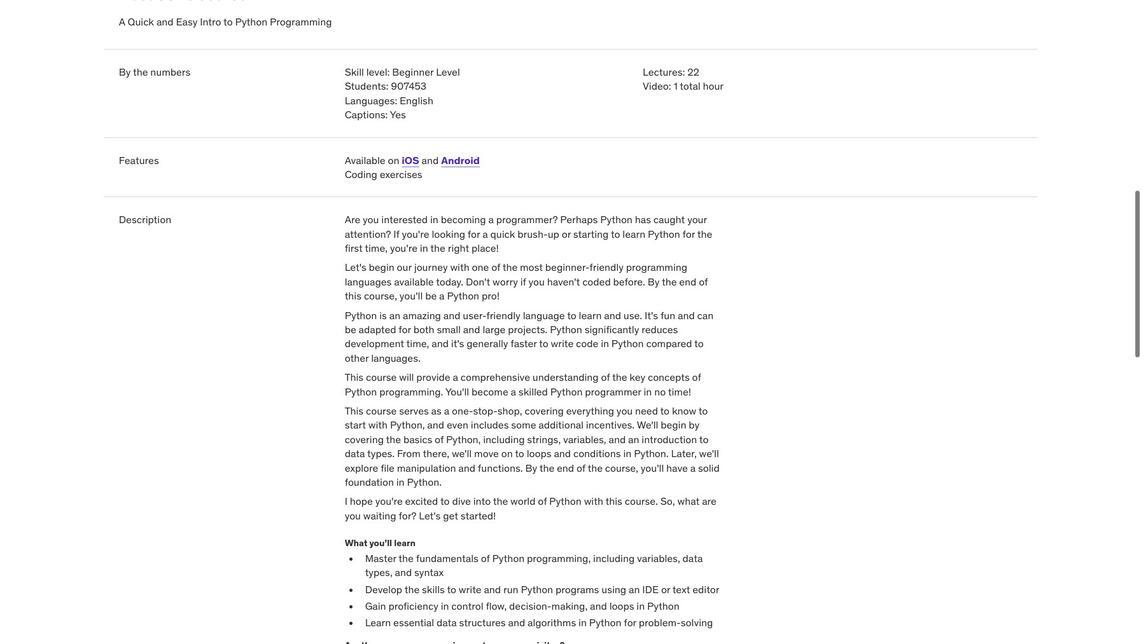 Task type: vqa. For each thing, say whether or not it's contained in the screenshot.
with
yes



Task type: describe. For each thing, give the bounding box(es) containing it.
python up problem-
[[647, 600, 680, 613]]

1 vertical spatial python,
[[446, 433, 481, 446]]

skilled
[[519, 385, 548, 398]]

python inside i hope you're excited to dive into the world of python with this course. so, what are you waiting for? let's get started!
[[549, 495, 582, 508]]

time, inside are you interested in becoming a programmer? perhaps python has caught your attention? if you're looking for a quick brush-up or starting to learn python for the first time, you're in the right place!
[[365, 242, 388, 255]]

python left has at the right top
[[600, 213, 633, 226]]

interested
[[381, 213, 428, 226]]

and up significantly
[[604, 309, 621, 322]]

the inside this course will provide a comprehensive understanding of the key concepts of python programming. you'll become a skilled python programmer in no time!
[[612, 371, 627, 384]]

for?
[[399, 510, 417, 522]]

a right have
[[690, 462, 696, 475]]

in down skills
[[441, 600, 449, 613]]

to inside are you interested in becoming a programmer? perhaps python has caught your attention? if you're looking for a quick brush-up or starting to learn python for the first time, you're in the right place!
[[611, 228, 620, 240]]

with inside i hope you're excited to dive into the world of python with this course. so, what are you waiting for? let's get started!
[[584, 495, 603, 508]]

to down "can"
[[694, 338, 704, 350]]

total
[[680, 80, 701, 93]]

fundamentals
[[416, 552, 479, 565]]

loops inside this course serves as a one-stop-shop, covering everything you need to know to start with python, and even includes some additional incentives. we'll begin by covering the basics of python, including strings, variables, and an introduction to data types. from there, we'll move on to loops and conditions in python. later, we'll explore file manipulation and functions. by the end of the course, you'll have a solid foundation in python.
[[527, 448, 552, 460]]

to right need
[[660, 405, 670, 418]]

hope
[[350, 495, 373, 508]]

fun
[[661, 309, 675, 322]]

0 vertical spatial python,
[[390, 419, 425, 432]]

you inside are you interested in becoming a programmer? perhaps python has caught your attention? if you're looking for a quick brush-up or starting to learn python for the first time, you're in the right place!
[[363, 213, 379, 226]]

of right concepts
[[692, 371, 701, 384]]

and down incentives. at the bottom of the page
[[609, 433, 626, 446]]

in down making,
[[579, 617, 587, 630]]

time, inside "python is an amazing and user-friendly language to learn and use. it's fun and can be adapted for both small and large projects. python significantly reduces development time, and it's generally faster to write code in python compared to other languages."
[[406, 338, 429, 350]]

making,
[[552, 600, 588, 613]]

this inside "let's begin our journey with one of the most beginner-friendly programming languages available today. don't worry if you haven't coded before. by the end of this course, you'll be a python pro!"
[[345, 290, 362, 302]]

0 vertical spatial covering
[[525, 405, 564, 418]]

python down understanding
[[550, 385, 583, 398]]

serves
[[399, 405, 429, 418]]

programming,
[[527, 552, 591, 565]]

a up 'you'll'
[[453, 371, 458, 384]]

programming
[[626, 261, 687, 274]]

and down using on the bottom right of the page
[[590, 600, 607, 613]]

learn
[[365, 617, 391, 630]]

python is an amazing and user-friendly language to learn and use. it's fun and can be adapted for both small and large projects. python significantly reduces development time, and it's generally faster to write code in python compared to other languages.
[[345, 309, 714, 365]]

be inside "python is an amazing and user-friendly language to learn and use. it's fun and can be adapted for both small and large projects. python significantly reduces development time, and it's generally faster to write code in python compared to other languages."
[[345, 323, 356, 336]]

python up adapted
[[345, 309, 377, 322]]

python down significantly
[[612, 338, 644, 350]]

includes
[[471, 419, 509, 432]]

strings,
[[527, 433, 561, 446]]

by inside this course serves as a one-stop-shop, covering everything you need to know to start with python, and even includes some additional incentives. we'll begin by covering the basics of python, including strings, variables, and an introduction to data types. from there, we'll move on to loops and conditions in python. later, we'll explore file manipulation and functions. by the end of the course, you'll have a solid foundation in python.
[[525, 462, 537, 475]]

compared
[[646, 338, 692, 350]]

brush-
[[518, 228, 548, 240]]

by the numbers
[[119, 66, 191, 78]]

to down 'by'
[[699, 433, 709, 446]]

journey
[[414, 261, 448, 274]]

programming
[[270, 15, 332, 28]]

started!
[[461, 510, 496, 522]]

pro!
[[482, 290, 500, 302]]

beginner
[[392, 66, 434, 78]]

this for this course will provide a comprehensive understanding of the key concepts of python programming. you'll become a skilled python programmer in no time!
[[345, 371, 364, 384]]

course for will
[[366, 371, 397, 384]]

in down ide
[[637, 600, 645, 613]]

programs
[[556, 583, 599, 596]]

of up there,
[[435, 433, 444, 446]]

of inside i hope you're excited to dive into the world of python with this course. so, what are you waiting for? let's get started!
[[538, 495, 547, 508]]

the up worry
[[503, 261, 518, 274]]

you inside this course serves as a one-stop-shop, covering everything you need to know to start with python, and even includes some additional incentives. we'll begin by covering the basics of python, including strings, variables, and an introduction to data types. from there, we'll move on to loops and conditions in python. later, we'll explore file manipulation and functions. by the end of the course, you'll have a solid foundation in python.
[[617, 405, 633, 418]]

both
[[414, 323, 434, 336]]

the up the types.
[[386, 433, 401, 446]]

to up the functions.
[[515, 448, 524, 460]]

lectures: 22 video: 1 total hour
[[643, 66, 724, 93]]

ide
[[642, 583, 659, 596]]

later,
[[671, 448, 697, 460]]

you'll inside this course serves as a one-stop-shop, covering everything you need to know to start with python, and even includes some additional incentives. we'll begin by covering the basics of python, including strings, variables, and an introduction to data types. from there, we'll move on to loops and conditions in python. later, we'll explore file manipulation and functions. by the end of the course, you'll have a solid foundation in python.
[[641, 462, 664, 475]]

and down as
[[427, 419, 444, 432]]

essential
[[393, 617, 434, 630]]

time!
[[668, 385, 691, 398]]

you're inside i hope you're excited to dive into the world of python with this course. so, what are you waiting for? let's get started!
[[375, 495, 403, 508]]

types,
[[365, 567, 393, 579]]

solid
[[698, 462, 720, 475]]

code
[[576, 338, 598, 350]]

python down caught
[[648, 228, 680, 240]]

there,
[[423, 448, 449, 460]]

it's
[[645, 309, 658, 322]]

one-
[[452, 405, 473, 418]]

faster
[[511, 338, 537, 350]]

i
[[345, 495, 347, 508]]

language
[[523, 309, 565, 322]]

python down using on the bottom right of the page
[[589, 617, 622, 630]]

for down becoming
[[468, 228, 480, 240]]

python up decision-
[[521, 583, 553, 596]]

1 vertical spatial covering
[[345, 433, 384, 446]]

we'll
[[637, 419, 658, 432]]

and right types,
[[395, 567, 412, 579]]

manipulation
[[397, 462, 456, 475]]

begin inside "let's begin our journey with one of the most beginner-friendly programming languages available today. don't worry if you haven't coded before. by the end of this course, you'll be a python pro!"
[[369, 261, 394, 274]]

to right intro
[[223, 15, 233, 28]]

a up quick
[[488, 213, 494, 226]]

yes
[[390, 108, 406, 121]]

numbers
[[150, 66, 191, 78]]

on inside this course serves as a one-stop-shop, covering everything you need to know to start with python, and even includes some additional incentives. we'll begin by covering the basics of python, including strings, variables, and an introduction to data types. from there, we'll move on to loops and conditions in python. later, we'll explore file manipulation and functions. by the end of the course, you'll have a solid foundation in python.
[[501, 448, 513, 460]]

and down move
[[458, 462, 475, 475]]

large
[[483, 323, 506, 336]]

let's begin our journey with one of the most beginner-friendly programming languages available today. don't worry if you haven't coded before. by the end of this course, you'll be a python pro!
[[345, 261, 708, 302]]

development
[[345, 338, 404, 350]]

loops inside what you'll learn master the fundamentals of python programming, including variables, data types, and syntax develop the skills to write and run python programs using an ide or text editor gain proficiency in control flow, decision-making, and loops in python learn essential data structures and algorithms in python for problem-solving
[[610, 600, 634, 613]]

0 horizontal spatial by
[[119, 66, 131, 78]]

conditions
[[573, 448, 621, 460]]

in right conditions
[[623, 448, 632, 460]]

including inside this course serves as a one-stop-shop, covering everything you need to know to start with python, and even includes some additional incentives. we'll begin by covering the basics of python, including strings, variables, and an introduction to data types. from there, we'll move on to loops and conditions in python. later, we'll explore file manipulation and functions. by the end of the course, you'll have a solid foundation in python.
[[483, 433, 525, 446]]

by
[[689, 419, 700, 432]]

description
[[119, 213, 171, 226]]

of down conditions
[[577, 462, 585, 475]]

hour
[[703, 80, 724, 93]]

this for this course serves as a one-stop-shop, covering everything you need to know to start with python, and even includes some additional incentives. we'll begin by covering the basics of python, including strings, variables, and an introduction to data types. from there, we'll move on to loops and conditions in python. later, we'll explore file manipulation and functions. by the end of the course, you'll have a solid foundation in python.
[[345, 405, 364, 418]]

looking
[[432, 228, 465, 240]]

will
[[399, 371, 414, 384]]

it's
[[451, 338, 464, 350]]

2 we'll from the left
[[699, 448, 719, 460]]

if
[[393, 228, 399, 240]]

move
[[474, 448, 499, 460]]

using
[[602, 583, 626, 596]]

have
[[666, 462, 688, 475]]

with inside this course serves as a one-stop-shop, covering everything you need to know to start with python, and even includes some additional incentives. we'll begin by covering the basics of python, including strings, variables, and an introduction to data types. from there, we'll move on to loops and conditions in python. later, we'll explore file manipulation and functions. by the end of the course, you'll have a solid foundation in python.
[[368, 419, 388, 432]]

the down strings,
[[540, 462, 554, 475]]

can
[[697, 309, 714, 322]]

you'll inside "let's begin our journey with one of the most beginner-friendly programming languages available today. don't worry if you haven't coded before. by the end of this course, you'll be a python pro!"
[[400, 290, 423, 302]]

a
[[119, 15, 125, 28]]

22
[[688, 66, 699, 78]]

a up place!
[[483, 228, 488, 240]]

introduction
[[642, 433, 697, 446]]

course.
[[625, 495, 658, 508]]

significantly
[[585, 323, 639, 336]]

most
[[520, 261, 543, 274]]

languages.
[[371, 352, 421, 365]]

explore
[[345, 462, 378, 475]]

if
[[520, 276, 526, 288]]

key
[[630, 371, 645, 384]]

to up 'by'
[[699, 405, 708, 418]]

variables, inside what you'll learn master the fundamentals of python programming, including variables, data types, and syntax develop the skills to write and run python programs using an ide or text editor gain proficiency in control flow, decision-making, and loops in python learn essential data structures and algorithms in python for problem-solving
[[637, 552, 680, 565]]

the down 'programming'
[[662, 276, 677, 288]]

and up flow,
[[484, 583, 501, 596]]

the up proficiency
[[405, 583, 420, 596]]

an inside this course serves as a one-stop-shop, covering everything you need to know to start with python, and even includes some additional incentives. we'll begin by covering the basics of python, including strings, variables, and an introduction to data types. from there, we'll move on to loops and conditions in python. later, we'll explore file manipulation and functions. by the end of the course, you'll have a solid foundation in python.
[[628, 433, 639, 446]]

a up shop,
[[511, 385, 516, 398]]

and down decision-
[[508, 617, 525, 630]]

languages
[[345, 276, 392, 288]]

master
[[365, 552, 396, 565]]

on inside the available on ios and android coding exercises
[[388, 154, 399, 166]]

are
[[345, 213, 360, 226]]

for inside what you'll learn master the fundamentals of python programming, including variables, data types, and syntax develop the skills to write and run python programs using an ide or text editor gain proficiency in control flow, decision-making, and loops in python learn essential data structures and algorithms in python for problem-solving
[[624, 617, 636, 630]]

a right as
[[444, 405, 449, 418]]

text
[[673, 583, 690, 596]]

0 horizontal spatial python.
[[407, 476, 442, 489]]

0 vertical spatial python.
[[634, 448, 669, 460]]

today.
[[436, 276, 463, 288]]

end inside this course serves as a one-stop-shop, covering everything you need to know to start with python, and even includes some additional incentives. we'll begin by covering the basics of python, including strings, variables, and an introduction to data types. from there, we'll move on to loops and conditions in python. later, we'll explore file manipulation and functions. by the end of the course, you'll have a solid foundation in python.
[[557, 462, 574, 475]]

learn inside "python is an amazing and user-friendly language to learn and use. it's fun and can be adapted for both small and large projects. python significantly reduces development time, and it's generally faster to write code in python compared to other languages."
[[579, 309, 602, 322]]

english
[[400, 94, 433, 107]]

haven't
[[547, 276, 580, 288]]

use.
[[624, 309, 642, 322]]

end inside "let's begin our journey with one of the most beginner-friendly programming languages available today. don't worry if you haven't coded before. by the end of this course, you'll be a python pro!"
[[679, 276, 697, 288]]

solving
[[681, 617, 713, 630]]

and down strings,
[[554, 448, 571, 460]]

captions:
[[345, 108, 388, 121]]

write inside "python is an amazing and user-friendly language to learn and use. it's fun and can be adapted for both small and large projects. python significantly reduces development time, and it's generally faster to write code in python compared to other languages."
[[551, 338, 574, 350]]

don't
[[466, 276, 490, 288]]



Task type: locate. For each thing, give the bounding box(es) containing it.
python inside "let's begin our journey with one of the most beginner-friendly programming languages available today. don't worry if you haven't coded before. by the end of this course, you'll be a python pro!"
[[447, 290, 479, 302]]

to right faster
[[539, 338, 548, 350]]

incentives.
[[586, 419, 635, 432]]

of up programmer
[[601, 371, 610, 384]]

by left numbers
[[119, 66, 131, 78]]

python up code
[[550, 323, 582, 336]]

1 vertical spatial by
[[648, 276, 660, 288]]

and down user-
[[463, 323, 480, 336]]

begin inside this course serves as a one-stop-shop, covering everything you need to know to start with python, and even includes some additional incentives. we'll begin by covering the basics of python, including strings, variables, and an introduction to data types. from there, we'll move on to loops and conditions in python. later, we'll explore file manipulation and functions. by the end of the course, you'll have a solid foundation in python.
[[661, 419, 686, 432]]

2 horizontal spatial by
[[648, 276, 660, 288]]

are
[[702, 495, 717, 508]]

you inside "let's begin our journey with one of the most beginner-friendly programming languages available today. don't worry if you haven't coded before. by the end of this course, you'll be a python pro!"
[[529, 276, 545, 288]]

1 horizontal spatial you'll
[[641, 462, 664, 475]]

begin up introduction
[[661, 419, 686, 432]]

comprehensive
[[461, 371, 530, 384]]

this down languages
[[345, 290, 362, 302]]

a inside "let's begin our journey with one of the most beginner-friendly programming languages available today. don't worry if you haven't coded before. by the end of this course, you'll be a python pro!"
[[439, 290, 445, 302]]

1 horizontal spatial covering
[[525, 405, 564, 418]]

what
[[678, 495, 700, 508]]

for inside "python is an amazing and user-friendly language to learn and use. it's fun and can be adapted for both small and large projects. python significantly reduces development time, and it's generally faster to write code in python compared to other languages."
[[399, 323, 411, 336]]

to up get
[[440, 495, 450, 508]]

1 vertical spatial learn
[[579, 309, 602, 322]]

this left course.
[[606, 495, 622, 508]]

1 horizontal spatial by
[[525, 462, 537, 475]]

in down manipulation
[[396, 476, 405, 489]]

this inside this course will provide a comprehensive understanding of the key concepts of python programming. you'll become a skilled python programmer in no time!
[[345, 371, 364, 384]]

0 vertical spatial data
[[345, 448, 365, 460]]

you right if
[[529, 276, 545, 288]]

be inside "let's begin our journey with one of the most beginner-friendly programming languages available today. don't worry if you haven't coded before. by the end of this course, you'll be a python pro!"
[[425, 290, 437, 302]]

0 horizontal spatial let's
[[345, 261, 366, 274]]

before.
[[613, 276, 645, 288]]

0 vertical spatial by
[[119, 66, 131, 78]]

learn right you'll
[[394, 538, 416, 549]]

python down other
[[345, 385, 377, 398]]

0 vertical spatial friendly
[[590, 261, 624, 274]]

0 vertical spatial begin
[[369, 261, 394, 274]]

1 horizontal spatial learn
[[579, 309, 602, 322]]

2 horizontal spatial data
[[683, 552, 703, 565]]

foundation
[[345, 476, 394, 489]]

or inside are you interested in becoming a programmer? perhaps python has caught your attention? if you're looking for a quick brush-up or starting to learn python for the first time, you're in the right place!
[[562, 228, 571, 240]]

in inside this course will provide a comprehensive understanding of the key concepts of python programming. you'll become a skilled python programmer in no time!
[[644, 385, 652, 398]]

of inside what you'll learn master the fundamentals of python programming, including variables, data types, and syntax develop the skills to write and run python programs using an ide or text editor gain proficiency in control flow, decision-making, and loops in python learn essential data structures and algorithms in python for problem-solving
[[481, 552, 490, 565]]

1 horizontal spatial begin
[[661, 419, 686, 432]]

and down small
[[432, 338, 449, 350]]

1 horizontal spatial on
[[501, 448, 513, 460]]

1 horizontal spatial or
[[661, 583, 670, 596]]

need
[[635, 405, 658, 418]]

0 vertical spatial on
[[388, 154, 399, 166]]

or inside what you'll learn master the fundamentals of python programming, including variables, data types, and syntax develop the skills to write and run python programs using an ide or text editor gain proficiency in control flow, decision-making, and loops in python learn essential data structures and algorithms in python for problem-solving
[[661, 583, 670, 596]]

0 horizontal spatial with
[[368, 419, 388, 432]]

0 vertical spatial loops
[[527, 448, 552, 460]]

video:
[[643, 80, 671, 93]]

you're down "interested"
[[402, 228, 429, 240]]

2 vertical spatial data
[[437, 617, 457, 630]]

be left adapted
[[345, 323, 356, 336]]

0 horizontal spatial data
[[345, 448, 365, 460]]

course inside this course will provide a comprehensive understanding of the key concepts of python programming. you'll become a skilled python programmer in no time!
[[366, 371, 397, 384]]

skill
[[345, 66, 364, 78]]

0 horizontal spatial be
[[345, 323, 356, 336]]

additional
[[539, 419, 584, 432]]

1 vertical spatial python.
[[407, 476, 442, 489]]

1 horizontal spatial including
[[593, 552, 635, 565]]

including up using on the bottom right of the page
[[593, 552, 635, 565]]

for down your
[[683, 228, 695, 240]]

0 vertical spatial this
[[345, 290, 362, 302]]

shop,
[[498, 405, 522, 418]]

quick
[[490, 228, 515, 240]]

0 vertical spatial with
[[450, 261, 470, 274]]

adapted
[[359, 323, 396, 336]]

course, down languages
[[364, 290, 397, 302]]

quick
[[128, 15, 154, 28]]

right
[[448, 242, 469, 255]]

of right the one
[[491, 261, 500, 274]]

let's inside i hope you're excited to dive into the world of python with this course. so, what are you waiting for? let's get started!
[[419, 510, 441, 522]]

basics
[[403, 433, 432, 446]]

place!
[[472, 242, 499, 255]]

let's down excited
[[419, 510, 441, 522]]

an
[[389, 309, 400, 322], [628, 433, 639, 446], [629, 583, 640, 596]]

level
[[436, 66, 460, 78]]

data up explore
[[345, 448, 365, 460]]

0 vertical spatial time,
[[365, 242, 388, 255]]

an down we'll
[[628, 433, 639, 446]]

this course serves as a one-stop-shop, covering everything you need to know to start with python, and even includes some additional incentives. we'll begin by covering the basics of python, including strings, variables, and an introduction to data types. from there, we'll move on to loops and conditions in python. later, we'll explore file manipulation and functions. by the end of the course, you'll have a solid foundation in python.
[[345, 405, 720, 489]]

loops down using on the bottom right of the page
[[610, 600, 634, 613]]

0 vertical spatial variables,
[[563, 433, 606, 446]]

0 horizontal spatial including
[[483, 433, 525, 446]]

for left problem-
[[624, 617, 636, 630]]

this down other
[[345, 371, 364, 384]]

by
[[119, 66, 131, 78], [648, 276, 660, 288], [525, 462, 537, 475]]

write left code
[[551, 338, 574, 350]]

and left easy on the top left of the page
[[156, 15, 173, 28]]

0 horizontal spatial we'll
[[452, 448, 472, 460]]

a
[[488, 213, 494, 226], [483, 228, 488, 240], [439, 290, 445, 302], [453, 371, 458, 384], [511, 385, 516, 398], [444, 405, 449, 418], [690, 462, 696, 475]]

0 vertical spatial end
[[679, 276, 697, 288]]

we'll
[[452, 448, 472, 460], [699, 448, 719, 460]]

1 horizontal spatial course,
[[605, 462, 638, 475]]

python,
[[390, 419, 425, 432], [446, 433, 481, 446]]

waiting
[[363, 510, 396, 522]]

data up the 'text'
[[683, 552, 703, 565]]

0 vertical spatial let's
[[345, 261, 366, 274]]

you'll down available
[[400, 290, 423, 302]]

variables, up conditions
[[563, 433, 606, 446]]

i hope you're excited to dive into the world of python with this course. so, what are you waiting for? let's get started!
[[345, 495, 717, 522]]

2 horizontal spatial learn
[[623, 228, 645, 240]]

covering up additional
[[525, 405, 564, 418]]

0 vertical spatial be
[[425, 290, 437, 302]]

2 vertical spatial an
[[629, 583, 640, 596]]

1 horizontal spatial write
[[551, 338, 574, 350]]

amazing
[[403, 309, 441, 322]]

first
[[345, 242, 363, 255]]

or right up
[[562, 228, 571, 240]]

2 vertical spatial learn
[[394, 538, 416, 549]]

everything
[[566, 405, 614, 418]]

level:
[[366, 66, 390, 78]]

python right world
[[549, 495, 582, 508]]

0 horizontal spatial friendly
[[486, 309, 520, 322]]

lectures:
[[643, 66, 685, 78]]

the down conditions
[[588, 462, 603, 475]]

we'll up solid
[[699, 448, 719, 460]]

0 vertical spatial course,
[[364, 290, 397, 302]]

1 vertical spatial course
[[366, 405, 397, 418]]

into
[[473, 495, 491, 508]]

time, down "attention?"
[[365, 242, 388, 255]]

with inside "let's begin our journey with one of the most beginner-friendly programming languages available today. don't worry if you haven't coded before. by the end of this course, you'll be a python pro!"
[[450, 261, 470, 274]]

ios
[[402, 154, 419, 166]]

the down your
[[697, 228, 712, 240]]

1 vertical spatial you'll
[[641, 462, 664, 475]]

excited
[[405, 495, 438, 508]]

0 horizontal spatial learn
[[394, 538, 416, 549]]

1 horizontal spatial python,
[[446, 433, 481, 446]]

in inside "python is an amazing and user-friendly language to learn and use. it's fun and can be adapted for both small and large projects. python significantly reduces development time, and it's generally faster to write code in python compared to other languages."
[[601, 338, 609, 350]]

1 horizontal spatial with
[[450, 261, 470, 274]]

learn inside what you'll learn master the fundamentals of python programming, including variables, data types, and syntax develop the skills to write and run python programs using an ide or text editor gain proficiency in control flow, decision-making, and loops in python learn essential data structures and algorithms in python for problem-solving
[[394, 538, 416, 549]]

0 vertical spatial including
[[483, 433, 525, 446]]

python. down manipulation
[[407, 476, 442, 489]]

1 vertical spatial on
[[501, 448, 513, 460]]

1 vertical spatial begin
[[661, 419, 686, 432]]

1 horizontal spatial friendly
[[590, 261, 624, 274]]

is
[[379, 309, 387, 322]]

0 horizontal spatial time,
[[365, 242, 388, 255]]

write up "control"
[[459, 583, 482, 596]]

up
[[548, 228, 559, 240]]

0 horizontal spatial on
[[388, 154, 399, 166]]

begin
[[369, 261, 394, 274], [661, 419, 686, 432]]

we'll left move
[[452, 448, 472, 460]]

of right world
[[538, 495, 547, 508]]

course, inside "let's begin our journey with one of the most beginner-friendly programming languages available today. don't worry if you haven't coded before. by the end of this course, you'll be a python pro!"
[[364, 290, 397, 302]]

generally
[[467, 338, 508, 350]]

python right intro
[[235, 15, 267, 28]]

so,
[[660, 495, 675, 508]]

course
[[366, 371, 397, 384], [366, 405, 397, 418]]

0 horizontal spatial course,
[[364, 290, 397, 302]]

1 vertical spatial this
[[345, 405, 364, 418]]

0 horizontal spatial end
[[557, 462, 574, 475]]

2 this from the top
[[345, 405, 364, 418]]

time,
[[365, 242, 388, 255], [406, 338, 429, 350]]

0 horizontal spatial covering
[[345, 433, 384, 446]]

begin up languages
[[369, 261, 394, 274]]

variables, up ide
[[637, 552, 680, 565]]

structures
[[459, 617, 506, 630]]

friendly inside "python is an amazing and user-friendly language to learn and use. it's fun and can be adapted for both small and large projects. python significantly reduces development time, and it's generally faster to write code in python compared to other languages."
[[486, 309, 520, 322]]

python, down serves
[[390, 419, 425, 432]]

1 this from the top
[[345, 371, 364, 384]]

2 horizontal spatial with
[[584, 495, 603, 508]]

2 vertical spatial you're
[[375, 495, 403, 508]]

1 vertical spatial be
[[345, 323, 356, 336]]

0 horizontal spatial loops
[[527, 448, 552, 460]]

in up looking
[[430, 213, 438, 226]]

0 horizontal spatial begin
[[369, 261, 394, 274]]

1 we'll from the left
[[452, 448, 472, 460]]

course down the languages. at the left of page
[[366, 371, 397, 384]]

for
[[468, 228, 480, 240], [683, 228, 695, 240], [399, 323, 411, 336], [624, 617, 636, 630]]

the down looking
[[430, 242, 445, 255]]

1 vertical spatial an
[[628, 433, 639, 446]]

1 vertical spatial or
[[661, 583, 670, 596]]

learn inside are you interested in becoming a programmer? perhaps python has caught your attention? if you're looking for a quick brush-up or starting to learn python for the first time, you're in the right place!
[[623, 228, 645, 240]]

let's
[[345, 261, 366, 274], [419, 510, 441, 522]]

and up small
[[443, 309, 460, 322]]

projects.
[[508, 323, 548, 336]]

1 vertical spatial loops
[[610, 600, 634, 613]]

control
[[451, 600, 483, 613]]

or
[[562, 228, 571, 240], [661, 583, 670, 596]]

1 vertical spatial let's
[[419, 510, 441, 522]]

you'll
[[445, 385, 469, 398]]

types.
[[367, 448, 395, 460]]

data inside this course serves as a one-stop-shop, covering everything you need to know to start with python, and even includes some additional incentives. we'll begin by covering the basics of python, including strings, variables, and an introduction to data types. from there, we'll move on to loops and conditions in python. later, we'll explore file manipulation and functions. by the end of the course, you'll have a solid foundation in python.
[[345, 448, 365, 460]]

course, inside this course serves as a one-stop-shop, covering everything you need to know to start with python, and even includes some additional incentives. we'll begin by covering the basics of python, including strings, variables, and an introduction to data types. from there, we'll move on to loops and conditions in python. later, we'll explore file manipulation and functions. by the end of the course, you'll have a solid foundation in python.
[[605, 462, 638, 475]]

and inside the available on ios and android coding exercises
[[422, 154, 439, 166]]

the left numbers
[[133, 66, 148, 78]]

with up today.
[[450, 261, 470, 274]]

by inside "let's begin our journey with one of the most beginner-friendly programming languages available today. don't worry if you haven't coded before. by the end of this course, you'll be a python pro!"
[[648, 276, 660, 288]]

starting
[[573, 228, 609, 240]]

you'll left have
[[641, 462, 664, 475]]

1 vertical spatial you're
[[390, 242, 418, 255]]

available
[[345, 154, 385, 166]]

friendly up large
[[486, 309, 520, 322]]

1 course from the top
[[366, 371, 397, 384]]

1
[[674, 80, 678, 93]]

programmer?
[[496, 213, 558, 226]]

reduces
[[642, 323, 678, 336]]

1 horizontal spatial let's
[[419, 510, 441, 522]]

world
[[510, 495, 536, 508]]

one
[[472, 261, 489, 274]]

0 horizontal spatial or
[[562, 228, 571, 240]]

1 vertical spatial course,
[[605, 462, 638, 475]]

ios link
[[402, 154, 419, 166]]

you're down if
[[390, 242, 418, 255]]

attention?
[[345, 228, 391, 240]]

and right the fun
[[678, 309, 695, 322]]

of
[[491, 261, 500, 274], [699, 276, 708, 288], [601, 371, 610, 384], [692, 371, 701, 384], [435, 433, 444, 446], [577, 462, 585, 475], [538, 495, 547, 508], [481, 552, 490, 565]]

0 horizontal spatial you'll
[[400, 290, 423, 302]]

1 horizontal spatial end
[[679, 276, 697, 288]]

1 horizontal spatial be
[[425, 290, 437, 302]]

including inside what you'll learn master the fundamentals of python programming, including variables, data types, and syntax develop the skills to write and run python programs using an ide or text editor gain proficiency in control flow, decision-making, and loops in python learn essential data structures and algorithms in python for problem-solving
[[593, 552, 635, 565]]

by right the functions.
[[525, 462, 537, 475]]

2 vertical spatial with
[[584, 495, 603, 508]]

0 vertical spatial you're
[[402, 228, 429, 240]]

to inside what you'll learn master the fundamentals of python programming, including variables, data types, and syntax develop the skills to write and run python programs using an ide or text editor gain proficiency in control flow, decision-making, and loops in python learn essential data structures and algorithms in python for problem-solving
[[447, 583, 456, 596]]

of up "can"
[[699, 276, 708, 288]]

an right is
[[389, 309, 400, 322]]

0 horizontal spatial python,
[[390, 419, 425, 432]]

what you'll learn master the fundamentals of python programming, including variables, data types, and syntax develop the skills to write and run python programs using an ide or text editor gain proficiency in control flow, decision-making, and loops in python learn essential data structures and algorithms in python for problem-solving
[[345, 538, 720, 630]]

get
[[443, 510, 458, 522]]

this
[[345, 290, 362, 302], [606, 495, 622, 508]]

run
[[503, 583, 518, 596]]

0 vertical spatial course
[[366, 371, 397, 384]]

the inside i hope you're excited to dive into the world of python with this course. so, what are you waiting for? let's get started!
[[493, 495, 508, 508]]

course,
[[364, 290, 397, 302], [605, 462, 638, 475]]

to inside i hope you're excited to dive into the world of python with this course. so, what are you waiting for? let's get started!
[[440, 495, 450, 508]]

this inside this course serves as a one-stop-shop, covering everything you need to know to start with python, and even includes some additional incentives. we'll begin by covering the basics of python, including strings, variables, and an introduction to data types. from there, we'll move on to loops and conditions in python. later, we'll explore file manipulation and functions. by the end of the course, you'll have a solid foundation in python.
[[345, 405, 364, 418]]

1 horizontal spatial loops
[[610, 600, 634, 613]]

python down today.
[[447, 290, 479, 302]]

1 vertical spatial variables,
[[637, 552, 680, 565]]

you're
[[402, 228, 429, 240], [390, 242, 418, 255], [375, 495, 403, 508]]

course for serves
[[366, 405, 397, 418]]

course inside this course serves as a one-stop-shop, covering everything you need to know to start with python, and even includes some additional incentives. we'll begin by covering the basics of python, including strings, variables, and an introduction to data types. from there, we'll move on to loops and conditions in python. later, we'll explore file manipulation and functions. by the end of the course, you'll have a solid foundation in python.
[[366, 405, 397, 418]]

1 vertical spatial write
[[459, 583, 482, 596]]

course left serves
[[366, 405, 397, 418]]

0 vertical spatial or
[[562, 228, 571, 240]]

1 vertical spatial end
[[557, 462, 574, 475]]

1 vertical spatial with
[[368, 419, 388, 432]]

and
[[156, 15, 173, 28], [422, 154, 439, 166], [443, 309, 460, 322], [604, 309, 621, 322], [678, 309, 695, 322], [463, 323, 480, 336], [432, 338, 449, 350], [427, 419, 444, 432], [609, 433, 626, 446], [554, 448, 571, 460], [458, 462, 475, 475], [395, 567, 412, 579], [484, 583, 501, 596], [590, 600, 607, 613], [508, 617, 525, 630]]

0 horizontal spatial write
[[459, 583, 482, 596]]

1 horizontal spatial data
[[437, 617, 457, 630]]

this inside i hope you're excited to dive into the world of python with this course. so, what are you waiting for? let's get started!
[[606, 495, 622, 508]]

an left ide
[[629, 583, 640, 596]]

data down "control"
[[437, 617, 457, 630]]

functions.
[[478, 462, 523, 475]]

in up journey
[[420, 242, 428, 255]]

or right ide
[[661, 583, 670, 596]]

the up programmer
[[612, 371, 627, 384]]

loops
[[527, 448, 552, 460], [610, 600, 634, 613]]

1 horizontal spatial python.
[[634, 448, 669, 460]]

1 vertical spatial this
[[606, 495, 622, 508]]

you up incentives. at the bottom of the page
[[617, 405, 633, 418]]

learn down has at the right top
[[623, 228, 645, 240]]

let's inside "let's begin our journey with one of the most beginner-friendly programming languages available today. don't worry if you haven't coded before. by the end of this course, you'll be a python pro!"
[[345, 261, 366, 274]]

are you interested in becoming a programmer? perhaps python has caught your attention? if you're looking for a quick brush-up or starting to learn python for the first time, you're in the right place!
[[345, 213, 712, 255]]

time, down both
[[406, 338, 429, 350]]

1 horizontal spatial this
[[606, 495, 622, 508]]

write inside what you'll learn master the fundamentals of python programming, including variables, data types, and syntax develop the skills to write and run python programs using an ide or text editor gain proficiency in control flow, decision-making, and loops in python learn essential data structures and algorithms in python for problem-solving
[[459, 583, 482, 596]]

1 vertical spatial time,
[[406, 338, 429, 350]]

to right language
[[567, 309, 576, 322]]

gain
[[365, 600, 386, 613]]

1 vertical spatial data
[[683, 552, 703, 565]]

python up run
[[492, 552, 525, 565]]

2 course from the top
[[366, 405, 397, 418]]

learn up significantly
[[579, 309, 602, 322]]

covering down start in the left bottom of the page
[[345, 433, 384, 446]]

a quick and easy intro to python programming
[[119, 15, 332, 28]]

1 vertical spatial friendly
[[486, 309, 520, 322]]

friendly
[[590, 261, 624, 274], [486, 309, 520, 322]]

coding
[[345, 168, 377, 181]]

0 horizontal spatial this
[[345, 290, 362, 302]]

you up "attention?"
[[363, 213, 379, 226]]

1 vertical spatial including
[[593, 552, 635, 565]]

the right master
[[399, 552, 414, 565]]

0 horizontal spatial variables,
[[563, 433, 606, 446]]

variables, inside this course serves as a one-stop-shop, covering everything you need to know to start with python, and even includes some additional incentives. we'll begin by covering the basics of python, including strings, variables, and an introduction to data types. from there, we'll move on to loops and conditions in python. later, we'll explore file manipulation and functions. by the end of the course, you'll have a solid foundation in python.
[[563, 433, 606, 446]]

0 vertical spatial this
[[345, 371, 364, 384]]

an inside "python is an amazing and user-friendly language to learn and use. it's fun and can be adapted for both small and large projects. python significantly reduces development time, and it's generally faster to write code in python compared to other languages."
[[389, 309, 400, 322]]

problem-
[[639, 617, 681, 630]]

1 horizontal spatial time,
[[406, 338, 429, 350]]

0 vertical spatial you'll
[[400, 290, 423, 302]]

be up amazing
[[425, 290, 437, 302]]

1 horizontal spatial we'll
[[699, 448, 719, 460]]

you inside i hope you're excited to dive into the world of python with this course. so, what are you waiting for? let's get started!
[[345, 510, 361, 522]]

available
[[394, 276, 434, 288]]

you'll
[[400, 290, 423, 302], [641, 462, 664, 475]]

an inside what you'll learn master the fundamentals of python programming, including variables, data types, and syntax develop the skills to write and run python programs using an ide or text editor gain proficiency in control flow, decision-making, and loops in python learn essential data structures and algorithms in python for problem-solving
[[629, 583, 640, 596]]

by down 'programming'
[[648, 276, 660, 288]]

friendly inside "let's begin our journey with one of the most beginner-friendly programming languages available today. don't worry if you haven't coded before. by the end of this course, you'll be a python pro!"
[[590, 261, 624, 274]]

becoming
[[441, 213, 486, 226]]



